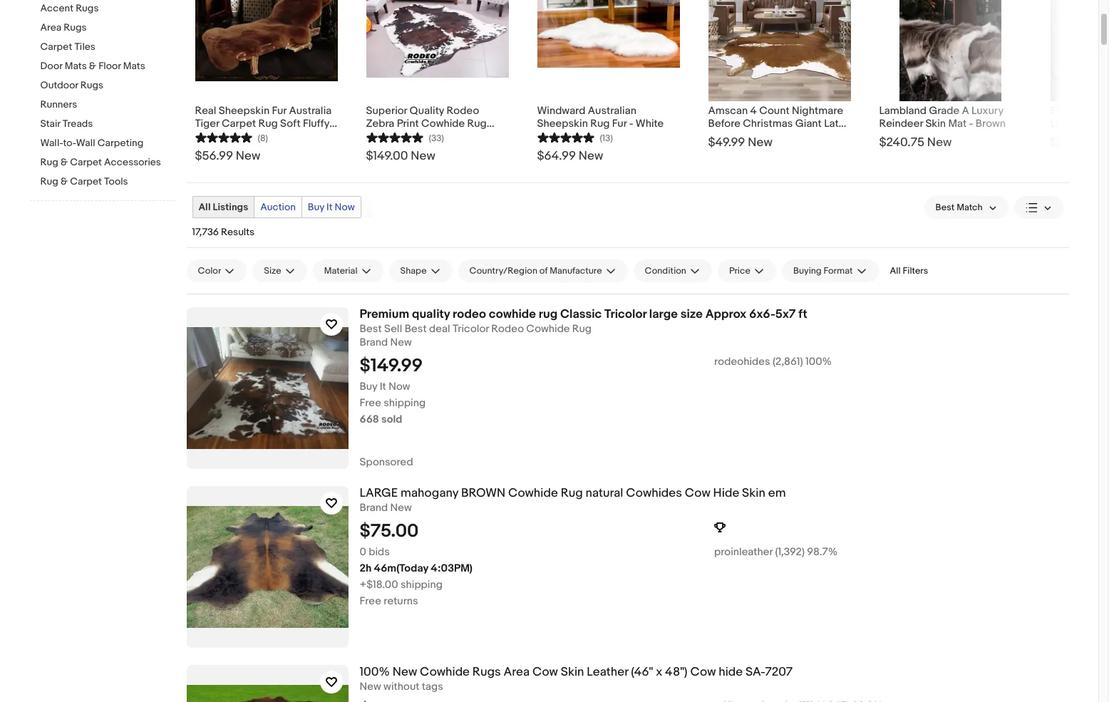 Task type: vqa. For each thing, say whether or not it's contained in the screenshot.
8GB
no



Task type: locate. For each thing, give the bounding box(es) containing it.
2 free from the top
[[360, 595, 382, 608]]

rug & carpet accessories link
[[40, 156, 176, 170]]

1 horizontal spatial approx
[[706, 307, 747, 322]]

1 horizontal spatial mats
[[123, 60, 145, 72]]

1 horizontal spatial mat
[[949, 117, 967, 131]]

0 horizontal spatial buy
[[308, 201, 324, 213]]

brand up $149.99
[[360, 336, 388, 349]]

approx up $149.00
[[366, 130, 402, 143]]

0 horizontal spatial 5 out of 5 stars image
[[366, 131, 423, 144]]

mat left luxury
[[949, 117, 967, 131]]

co
[[814, 130, 829, 143]]

tricolor down 'rodeo'
[[453, 322, 489, 336]]

0 horizontal spatial mat
[[221, 130, 239, 143]]

mats right 'floor'
[[123, 60, 145, 72]]

skin left leather
[[561, 665, 584, 680]]

new down the 'lambland grade a luxury reindeer skin mat - brown' link
[[928, 136, 952, 150]]

1 horizontal spatial fur
[[612, 117, 627, 131]]

0 horizontal spatial mats
[[65, 60, 87, 72]]

100% up without
[[360, 665, 390, 680]]

new inside premium quality rodeo cowhide rug classic tricolor large size approx 6x6-5x7 ft best sell best deal tricolor rodeo cowhide rug brand new
[[390, 336, 412, 349]]

1 vertical spatial 100%
[[360, 665, 390, 680]]

2 vertical spatial skin
[[561, 665, 584, 680]]

1 vertical spatial x
[[656, 665, 663, 680]]

1 horizontal spatial 5 out of 5 stars image
[[537, 131, 594, 144]]

2 horizontal spatial best
[[936, 202, 955, 213]]

0 vertical spatial brand
[[360, 336, 388, 349]]

material
[[324, 265, 358, 277]]

1 horizontal spatial rodeo
[[492, 322, 524, 336]]

cowhide right brown
[[508, 486, 558, 501]]

rodeo right quality
[[447, 104, 479, 118]]

returns
[[384, 595, 418, 608]]

buy inside "$149.99 buy it now free shipping 668 sold"
[[360, 380, 378, 394]]

&
[[89, 60, 96, 72], [61, 156, 68, 168], [61, 175, 68, 188]]

1 mats from the left
[[65, 60, 87, 72]]

2 brand from the top
[[360, 501, 388, 515]]

mat inside lambland grade a luxury reindeer skin mat - brown $240.75 new
[[949, 117, 967, 131]]

door mats & floor mats link
[[40, 60, 176, 73]]

1 vertical spatial skin
[[743, 486, 766, 501]]

shipping inside "$149.99 buy it now free shipping 668 sold"
[[384, 396, 426, 410]]

100% right (2,861)
[[806, 355, 832, 369]]

shape
[[400, 265, 427, 277]]

0 horizontal spatial -
[[630, 117, 634, 131]]

sheepskin
[[219, 104, 270, 118], [537, 117, 588, 131]]

new
[[748, 136, 773, 150], [928, 136, 952, 150], [1092, 136, 1110, 150], [236, 149, 261, 163], [411, 149, 436, 163], [579, 149, 604, 163], [390, 336, 412, 349], [390, 501, 412, 515], [393, 665, 417, 680], [360, 680, 381, 694]]

5x7
[[776, 307, 796, 322]]

$49.99 new
[[709, 136, 773, 150]]

chair
[[241, 130, 267, 143]]

brand down large
[[360, 501, 388, 515]]

skin inside large mahogany brown cowhide rug natural cowhides cow hide skin em brand new
[[743, 486, 766, 501]]

cow right 48") at bottom
[[691, 665, 716, 680]]

country/region
[[470, 265, 538, 277]]

door
[[40, 60, 62, 72]]

brand
[[360, 336, 388, 349], [360, 501, 388, 515]]

4.9 out of 5 stars image
[[195, 131, 252, 144]]

now up material dropdown button
[[335, 201, 355, 213]]

approx inside superior quality rodeo zebra print cowhide rug approx 5' x 7'
[[366, 130, 402, 143]]

buy down $149.99
[[360, 380, 378, 394]]

it inside "$149.99 buy it now free shipping 668 sold"
[[380, 380, 386, 394]]

46m
[[374, 562, 397, 575]]

1 horizontal spatial now
[[389, 380, 411, 394]]

0 vertical spatial it
[[327, 201, 333, 213]]

leather
[[587, 665, 629, 680]]

buy right auction
[[308, 201, 324, 213]]

best left match
[[936, 202, 955, 213]]

(13)
[[600, 133, 613, 144]]

lambland grade a luxury reindeer skin mat - brown image
[[900, 0, 1002, 101]]

cowhide up (33)
[[422, 117, 465, 131]]

rug & carpet tools link
[[40, 175, 176, 189]]

lambland grade a luxury reindeer skin mat - brown $240.75 new
[[880, 104, 1006, 150]]

rug
[[539, 307, 558, 322]]

0 horizontal spatial x
[[415, 130, 421, 143]]

0 horizontal spatial it
[[327, 201, 333, 213]]

reindeer
[[880, 117, 924, 131]]

$46.99 new
[[1051, 136, 1110, 150]]

brand inside premium quality rodeo cowhide rug classic tricolor large size approx 6x6-5x7 ft best sell best deal tricolor rodeo cowhide rug brand new
[[360, 336, 388, 349]]

1 5 out of 5 stars image from the left
[[366, 131, 423, 144]]

0 horizontal spatial skin
[[561, 665, 584, 680]]

all for all listings
[[199, 201, 211, 213]]

2h
[[360, 562, 372, 575]]

fur up sofa
[[272, 104, 287, 118]]

1 brand from the top
[[360, 336, 388, 349]]

17,736 results
[[192, 226, 255, 238]]

1 horizontal spatial -
[[970, 117, 974, 131]]

white
[[636, 117, 664, 131]]

x left 7' at top left
[[415, 130, 421, 143]]

rodeo inside superior quality rodeo zebra print cowhide rug approx 5' x 7'
[[447, 104, 479, 118]]

0 horizontal spatial fur
[[272, 104, 287, 118]]

cowhide up tags
[[420, 665, 470, 680]]

rugs
[[76, 2, 99, 14], [64, 21, 87, 34], [80, 79, 104, 91], [473, 665, 501, 680]]

2 horizontal spatial skin
[[926, 117, 946, 131]]

0 vertical spatial rodeo
[[447, 104, 479, 118]]

2 vertical spatial &
[[61, 175, 68, 188]]

all for all filters
[[890, 265, 901, 277]]

1 vertical spatial buy
[[360, 380, 378, 394]]

0 vertical spatial area
[[40, 21, 61, 34]]

x right (46"
[[656, 665, 663, 680]]

$149.00
[[366, 149, 408, 163]]

rodeo down cowhide
[[492, 322, 524, 336]]

sold
[[382, 413, 403, 426]]

1 - from the left
[[630, 117, 634, 131]]

it
[[327, 201, 333, 213], [380, 380, 386, 394]]

$149.99
[[360, 355, 423, 377]]

superior quality rodeo zebra print cowhide rug approx 5' x 7'
[[366, 104, 487, 143]]

0 horizontal spatial sheepskin
[[219, 104, 270, 118]]

$64.99 new
[[537, 149, 604, 163]]

5 out of 5 stars image for $149.00
[[366, 131, 423, 144]]

1 horizontal spatial x
[[656, 665, 663, 680]]

5 out of 5 stars image up $64.99 new
[[537, 131, 594, 144]]

buying format button
[[782, 260, 879, 282]]

of
[[540, 265, 548, 277]]

area inside accent rugs area rugs carpet tiles door mats & floor mats outdoor rugs runners stair treads wall-to-wall carpeting rug & carpet accessories rug & carpet tools
[[40, 21, 61, 34]]

free down "+$18.00"
[[360, 595, 382, 608]]

1 horizontal spatial area
[[504, 665, 530, 680]]

$56.99 new
[[195, 149, 261, 163]]

1 vertical spatial approx
[[706, 307, 747, 322]]

1 vertical spatial free
[[360, 595, 382, 608]]

1 vertical spatial shipping
[[401, 578, 443, 592]]

48")
[[665, 665, 688, 680]]

0 vertical spatial now
[[335, 201, 355, 213]]

5 out of 5 stars image
[[366, 131, 423, 144], [537, 131, 594, 144]]

mat inside real sheepskin fur australia tiger carpet rug soft fluffy plain mat chair sofa
[[221, 130, 239, 143]]

all left filters
[[890, 265, 901, 277]]

treads
[[63, 118, 93, 130]]

1 vertical spatial it
[[380, 380, 386, 394]]

buy inside buy it now link
[[308, 201, 324, 213]]

carpet tiles link
[[40, 41, 176, 54]]

1 horizontal spatial buy
[[360, 380, 378, 394]]

0 horizontal spatial all
[[199, 201, 211, 213]]

esupport 12v car auto blue led light momentary speaker horn push button metal to image
[[1051, 0, 1110, 101]]

-
[[630, 117, 634, 131], [970, 117, 974, 131]]

tricolor
[[605, 307, 647, 322], [453, 322, 489, 336]]

listings
[[213, 201, 248, 213]]

(2,861)
[[773, 355, 804, 369]]

4
[[751, 104, 757, 118]]

(8) link
[[195, 131, 268, 144]]

- left white
[[630, 117, 634, 131]]

superior
[[366, 104, 407, 118]]

(46"
[[631, 665, 654, 680]]

0 vertical spatial skin
[[926, 117, 946, 131]]

(13) link
[[537, 131, 613, 144]]

material button
[[313, 260, 383, 282]]

all inside button
[[890, 265, 901, 277]]

best down premium
[[360, 322, 382, 336]]

plastic
[[709, 130, 741, 143]]

cowhide inside premium quality rodeo cowhide rug classic tricolor large size approx 6x6-5x7 ft best sell best deal tricolor rodeo cowhide rug brand new
[[527, 322, 570, 336]]

plain
[[195, 130, 218, 143]]

0 vertical spatial all
[[199, 201, 211, 213]]

skin left "a"
[[926, 117, 946, 131]]

area inside 100% new cowhide rugs area cow skin leather (46" x 48") cow hide sa-7207 new without tags
[[504, 665, 530, 680]]

cowhide inside 100% new cowhide rugs area cow skin leather (46" x 48") cow hide sa-7207 new without tags
[[420, 665, 470, 680]]

free up '668'
[[360, 396, 382, 410]]

rug inside superior quality rodeo zebra print cowhide rug approx 5' x 7'
[[468, 117, 487, 131]]

new inside lambland grade a luxury reindeer skin mat - brown $240.75 new
[[928, 136, 952, 150]]

real sheepskin fur australia tiger carpet rug soft fluffy plain mat chair sofa
[[195, 104, 332, 143]]

- left brown
[[970, 117, 974, 131]]

quality
[[410, 104, 444, 118]]

large mahogany brown cowhide rug natural cowhides cow hide skin em brand new
[[360, 486, 786, 515]]

0 vertical spatial x
[[415, 130, 421, 143]]

fur up the (13)
[[612, 117, 627, 131]]

sa-
[[746, 665, 766, 680]]

2 5 out of 5 stars image from the left
[[537, 131, 594, 144]]

1 vertical spatial now
[[389, 380, 411, 394]]

1 vertical spatial &
[[61, 156, 68, 168]]

5 out of 5 stars image up $149.00 new
[[366, 131, 423, 144]]

shipping down (today
[[401, 578, 443, 592]]

proinleather
[[715, 545, 773, 559]]

0 horizontal spatial 100%
[[360, 665, 390, 680]]

premium quality rodeo cowhide rug classic tricolor large size approx 6x6-5x7 ft best sell best deal tricolor rodeo cowhide rug brand new
[[360, 307, 808, 349]]

x
[[415, 130, 421, 143], [656, 665, 663, 680]]

new up the $75.00
[[390, 501, 412, 515]]

0 vertical spatial shipping
[[384, 396, 426, 410]]

1 horizontal spatial 100%
[[806, 355, 832, 369]]

shipping up 'sold'
[[384, 396, 426, 410]]

approx right size
[[706, 307, 747, 322]]

buy
[[308, 201, 324, 213], [360, 380, 378, 394]]

$75.00 0 bids 2h 46m (today 4:03pm) +$18.00 shipping free returns
[[360, 520, 473, 608]]

free inside "$149.99 buy it now free shipping 668 sold"
[[360, 396, 382, 410]]

print
[[397, 117, 419, 131]]

(8)
[[258, 133, 268, 144]]

cowhide
[[489, 307, 536, 322]]

rug inside premium quality rodeo cowhide rug classic tricolor large size approx 6x6-5x7 ft best sell best deal tricolor rodeo cowhide rug brand new
[[573, 322, 592, 336]]

$49.99
[[709, 136, 746, 150]]

0 vertical spatial approx
[[366, 130, 402, 143]]

new up $149.99
[[390, 336, 412, 349]]

x for 7'
[[415, 130, 421, 143]]

all
[[199, 201, 211, 213], [890, 265, 901, 277]]

1 vertical spatial all
[[890, 265, 901, 277]]

0 horizontal spatial area
[[40, 21, 61, 34]]

now down $149.99
[[389, 380, 411, 394]]

1 vertical spatial area
[[504, 665, 530, 680]]

0 vertical spatial buy
[[308, 201, 324, 213]]

mat
[[949, 117, 967, 131], [221, 130, 239, 143]]

mat up $56.99 new
[[221, 130, 239, 143]]

it down $149.99
[[380, 380, 386, 394]]

new down "christmas"
[[748, 136, 773, 150]]

1 horizontal spatial sheepskin
[[537, 117, 588, 131]]

x inside 100% new cowhide rugs area cow skin leather (46" x 48") cow hide sa-7207 new without tags
[[656, 665, 663, 680]]

0 horizontal spatial tricolor
[[453, 322, 489, 336]]

tiles
[[74, 41, 96, 53]]

shipping inside $75.00 0 bids 2h 46m (today 4:03pm) +$18.00 shipping free returns
[[401, 578, 443, 592]]

carpet inside real sheepskin fur australia tiger carpet rug soft fluffy plain mat chair sofa
[[222, 117, 256, 131]]

1 horizontal spatial all
[[890, 265, 901, 277]]

0 vertical spatial free
[[360, 396, 382, 410]]

0 horizontal spatial rodeo
[[447, 104, 479, 118]]

x inside superior quality rodeo zebra print cowhide rug approx 5' x 7'
[[415, 130, 421, 143]]

sheepskin up chair
[[219, 104, 270, 118]]

1 horizontal spatial best
[[405, 322, 427, 336]]

best
[[936, 202, 955, 213], [360, 322, 382, 336], [405, 322, 427, 336]]

skin left em
[[743, 486, 766, 501]]

1 vertical spatial rodeo
[[492, 322, 524, 336]]

100% inside 100% new cowhide rugs area cow skin leather (46" x 48") cow hide sa-7207 new without tags
[[360, 665, 390, 680]]

2 - from the left
[[970, 117, 974, 131]]

best inside best match dropdown button
[[936, 202, 955, 213]]

now inside "$149.99 buy it now free shipping 668 sold"
[[389, 380, 411, 394]]

0 horizontal spatial approx
[[366, 130, 402, 143]]

tricolor left the large
[[605, 307, 647, 322]]

best down quality
[[405, 322, 427, 336]]

cow left 'hide'
[[685, 486, 711, 501]]

new inside large mahogany brown cowhide rug natural cowhides cow hide skin em brand new
[[390, 501, 412, 515]]

sheepskin up $64.99
[[537, 117, 588, 131]]

0 horizontal spatial best
[[360, 322, 382, 336]]

new right the $46.99
[[1092, 136, 1110, 150]]

1 free from the top
[[360, 396, 382, 410]]

format
[[824, 265, 853, 277]]

cowhide down rug
[[527, 322, 570, 336]]

1 horizontal spatial skin
[[743, 486, 766, 501]]

rug inside large mahogany brown cowhide rug natural cowhides cow hide skin em brand new
[[561, 486, 583, 501]]

all up '17,736'
[[199, 201, 211, 213]]

1 horizontal spatial it
[[380, 380, 386, 394]]

1 vertical spatial brand
[[360, 501, 388, 515]]

rugs inside 100% new cowhide rugs area cow skin leather (46" x 48") cow hide sa-7207 new without tags
[[473, 665, 501, 680]]

free
[[360, 396, 382, 410], [360, 595, 382, 608]]

large
[[360, 486, 398, 501]]

premium quality rodeo cowhide rug classic tricolor large size approx 6x6-5x7 ft image
[[187, 307, 348, 469]]

skin inside lambland grade a luxury reindeer skin mat - brown $240.75 new
[[926, 117, 946, 131]]

mats down the tiles
[[65, 60, 87, 72]]

luxury
[[972, 104, 1004, 118]]

it right auction
[[327, 201, 333, 213]]

carpeting
[[98, 137, 144, 149]]

sheepskin inside "windward australian sheepskin rug fur - white"
[[537, 117, 588, 131]]

new down the (13)
[[579, 149, 604, 163]]



Task type: describe. For each thing, give the bounding box(es) containing it.
size
[[264, 265, 282, 277]]

rodeohides
[[715, 355, 771, 369]]

skin inside 100% new cowhide rugs area cow skin leather (46" x 48") cow hide sa-7207 new without tags
[[561, 665, 584, 680]]

new down chair
[[236, 149, 261, 163]]

auction
[[261, 201, 296, 213]]

zebra
[[366, 117, 395, 131]]

all listings
[[199, 201, 248, 213]]

$149.99 buy it now free shipping 668 sold
[[360, 355, 426, 426]]

large mahogany brown cowhide rug natural cowhides cow hide skin em image
[[187, 486, 348, 648]]

amscan 4 count nightmare before christmas giant latex plastic balloons multi co image
[[709, 0, 851, 101]]

it inside buy it now link
[[327, 201, 333, 213]]

runners
[[40, 98, 77, 111]]

amscan
[[709, 104, 748, 118]]

all filters
[[890, 265, 929, 277]]

results
[[221, 226, 255, 238]]

christmas
[[743, 117, 793, 131]]

real sheepskin fur australia tiger carpet rug soft fluffy plain mat chair sofa link
[[195, 101, 338, 143]]

all filters button
[[885, 260, 934, 282]]

2 mats from the left
[[123, 60, 145, 72]]

5 out of 5 stars image for $64.99
[[537, 131, 594, 144]]

(33) link
[[366, 131, 444, 144]]

wall-
[[40, 137, 63, 149]]

windward australian sheepskin rug fur - white image
[[537, 0, 680, 68]]

new up without
[[393, 665, 417, 680]]

rug inside "windward australian sheepskin rug fur - white"
[[591, 117, 610, 131]]

outdoor
[[40, 79, 78, 91]]

0 vertical spatial &
[[89, 60, 96, 72]]

size button
[[253, 260, 307, 282]]

$56.99
[[195, 149, 233, 163]]

australia
[[289, 104, 332, 118]]

+$18.00
[[360, 578, 398, 592]]

sell
[[384, 322, 402, 336]]

tiger
[[195, 117, 219, 131]]

floor
[[99, 60, 121, 72]]

sponsored
[[360, 456, 413, 469]]

quality
[[412, 307, 450, 322]]

sofa
[[269, 130, 291, 143]]

ft
[[799, 307, 808, 322]]

classic
[[561, 307, 602, 322]]

wall
[[76, 137, 95, 149]]

shape button
[[389, 260, 453, 282]]

price button
[[718, 260, 777, 282]]

best match
[[936, 202, 983, 213]]

accent
[[40, 2, 73, 14]]

premium
[[360, 307, 409, 322]]

(1,392)
[[776, 545, 805, 559]]

1 horizontal spatial tricolor
[[605, 307, 647, 322]]

cowhide inside superior quality rodeo zebra print cowhide rug approx 5' x 7'
[[422, 117, 465, 131]]

large mahogany brown cowhide rug natural cowhides cow hide skin em link
[[360, 486, 1069, 501]]

5'
[[404, 130, 413, 143]]

cow left leather
[[533, 665, 558, 680]]

superior quality rodeo zebra print cowhide rug approx 5' x 7' link
[[366, 101, 509, 143]]

fur inside "windward australian sheepskin rug fur - white"
[[612, 117, 627, 131]]

accent rugs area rugs carpet tiles door mats & floor mats outdoor rugs runners stair treads wall-to-wall carpeting rug & carpet accessories rug & carpet tools
[[40, 2, 161, 188]]

filters
[[903, 265, 929, 277]]

0
[[360, 545, 367, 559]]

superior quality rodeo zebra print cowhide rug approx 5' x 7' image
[[366, 0, 509, 77]]

cow inside large mahogany brown cowhide rug natural cowhides cow hide skin em brand new
[[685, 486, 711, 501]]

mahogany
[[401, 486, 459, 501]]

view: list view image
[[1026, 200, 1052, 215]]

free inside $75.00 0 bids 2h 46m (today 4:03pm) +$18.00 shipping free returns
[[360, 595, 382, 608]]

accent rugs link
[[40, 2, 176, 16]]

color button
[[187, 260, 247, 282]]

amscan 4 count nightmare before christmas giant latex plastic balloons multi co link
[[709, 101, 851, 143]]

soft
[[280, 117, 301, 131]]

manufacture
[[550, 265, 602, 277]]

fur inside real sheepskin fur australia tiger carpet rug soft fluffy plain mat chair sofa
[[272, 104, 287, 118]]

a
[[962, 104, 970, 118]]

latex
[[825, 117, 851, 131]]

- inside "windward australian sheepskin rug fur - white"
[[630, 117, 634, 131]]

country/region of manufacture
[[470, 265, 602, 277]]

new down 7' at top left
[[411, 149, 436, 163]]

7'
[[423, 130, 431, 143]]

stair
[[40, 118, 60, 130]]

rodeo
[[453, 307, 486, 322]]

all listings link
[[193, 197, 254, 218]]

rodeo inside premium quality rodeo cowhide rug classic tricolor large size approx 6x6-5x7 ft best sell best deal tricolor rodeo cowhide rug brand new
[[492, 322, 524, 336]]

without
[[384, 680, 420, 694]]

$46.99
[[1051, 136, 1090, 150]]

em
[[769, 486, 786, 501]]

before
[[709, 117, 741, 131]]

grade
[[930, 104, 960, 118]]

real sheepskin fur australia tiger carpet rug soft fluffy plain mat chair sofa image
[[195, 0, 338, 82]]

amscan 4 count nightmare before christmas giant latex plastic balloons multi co
[[709, 104, 851, 143]]

outdoor rugs link
[[40, 79, 176, 93]]

wall-to-wall carpeting link
[[40, 137, 176, 150]]

0 horizontal spatial now
[[335, 201, 355, 213]]

hide
[[719, 665, 743, 680]]

4:03pm)
[[431, 562, 473, 575]]

new left without
[[360, 680, 381, 694]]

top rated plus image
[[715, 522, 726, 534]]

accessories
[[104, 156, 161, 168]]

lambland
[[880, 104, 927, 118]]

rug inside real sheepskin fur australia tiger carpet rug soft fluffy plain mat chair sofa
[[259, 117, 278, 131]]

to-
[[63, 137, 76, 149]]

sheepskin inside real sheepskin fur australia tiger carpet rug soft fluffy plain mat chair sofa
[[219, 104, 270, 118]]

nightmare
[[792, 104, 844, 118]]

count
[[760, 104, 790, 118]]

large
[[650, 307, 678, 322]]

hide
[[714, 486, 740, 501]]

runners link
[[40, 98, 176, 112]]

0 vertical spatial 100%
[[806, 355, 832, 369]]

brand inside large mahogany brown cowhide rug natural cowhides cow hide skin em brand new
[[360, 501, 388, 515]]

premium quality rodeo cowhide rug classic tricolor large size approx 6x6-5x7 ft link
[[360, 307, 1069, 322]]

approx inside premium quality rodeo cowhide rug classic tricolor large size approx 6x6-5x7 ft best sell best deal tricolor rodeo cowhide rug brand new
[[706, 307, 747, 322]]

cowhide inside large mahogany brown cowhide rug natural cowhides cow hide skin em brand new
[[508, 486, 558, 501]]

- inside lambland grade a luxury reindeer skin mat - brown $240.75 new
[[970, 117, 974, 131]]

x for 48")
[[656, 665, 663, 680]]

buying format
[[794, 265, 853, 277]]

size
[[681, 307, 703, 322]]

balloons
[[744, 130, 785, 143]]



